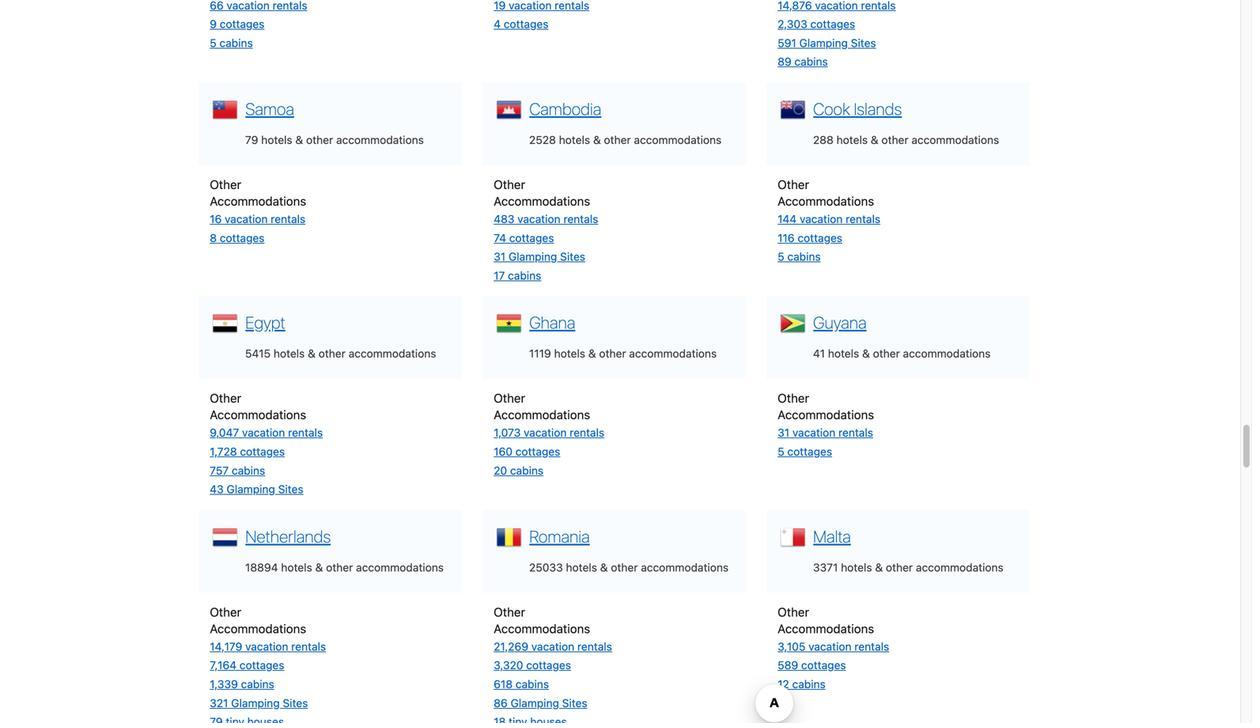 Task type: locate. For each thing, give the bounding box(es) containing it.
other up the 16
[[210, 177, 241, 192]]

cottages down 1,073 vacation rentals 'link'
[[516, 445, 561, 458]]

other up 1,073
[[494, 391, 526, 405]]

5 inside the other accommodations 31 vacation rentals 5 cottages
[[778, 445, 785, 458]]

sites inside 21,269 vacation rentals 3,320 cottages 618 cabins 86 glamping sites
[[563, 697, 588, 710]]

0 vertical spatial 5 cabins link
[[210, 36, 253, 49]]

5 down 31 vacation rentals link
[[778, 445, 785, 458]]

other right the 79 on the left
[[306, 133, 333, 146]]

accommodations inside other accommodations 144 vacation rentals 116 cottages 5 cabins
[[778, 194, 875, 208]]

glamping inside other accommodations 9,047 vacation rentals 1,728 cottages 757 cabins 43 glamping sites
[[227, 483, 275, 496]]

accommodations for guyana
[[778, 408, 875, 422]]

16
[[210, 213, 222, 226]]

other
[[306, 133, 333, 146], [604, 133, 631, 146], [882, 133, 909, 146], [319, 347, 346, 360], [599, 347, 627, 360], [874, 347, 901, 360], [326, 561, 353, 574], [611, 561, 638, 574], [886, 561, 914, 574]]

757
[[210, 464, 229, 477]]

20 cabins link
[[494, 464, 544, 477]]

rentals for cambodia
[[564, 213, 599, 226]]

31 up the 17 at the left top
[[494, 250, 506, 263]]

other accommodations for romania
[[494, 605, 591, 636]]

cottages inside 21,269 vacation rentals 3,320 cottages 618 cabins 86 glamping sites
[[527, 659, 571, 672]]

31 up the 5 cottages link
[[778, 426, 790, 439]]

0 horizontal spatial 5 cabins link
[[210, 36, 253, 49]]

cottages up 591 glamping sites link
[[811, 17, 856, 31]]

rentals inside the other accommodations 31 vacation rentals 5 cottages
[[839, 426, 874, 439]]

other right 25033 at the bottom left
[[611, 561, 638, 574]]

malta link
[[810, 525, 851, 546]]

hotels right the 79 on the left
[[261, 133, 293, 146]]

other accommodations for netherlands
[[210, 605, 306, 636]]

cottages inside 9 cottages 5 cabins
[[220, 17, 265, 31]]

egypt link
[[242, 311, 285, 333]]

other up 144
[[778, 177, 810, 192]]

vacation for ghana
[[524, 426, 567, 439]]

cook islands
[[814, 99, 903, 119]]

other up 31 vacation rentals link
[[778, 391, 810, 405]]

other right the 41
[[874, 347, 901, 360]]

accommodations for romania
[[641, 561, 729, 574]]

sites down 2,303 cottages link
[[851, 36, 877, 49]]

sites inside other accommodations 483 vacation rentals 74 cottages 31 glamping sites 17 cabins
[[560, 250, 586, 263]]

5 inside other accommodations 144 vacation rentals 116 cottages 5 cabins
[[778, 250, 785, 263]]

accommodations up 1,073 vacation rentals 'link'
[[494, 408, 591, 422]]

other for samoa
[[306, 133, 333, 146]]

& down cambodia
[[594, 133, 601, 146]]

757 cabins link
[[210, 464, 265, 477]]

vacation up 74 cottages link
[[518, 213, 561, 226]]

321
[[210, 697, 228, 710]]

cabins down 116 cottages link
[[788, 250, 821, 263]]

1 vertical spatial 31
[[778, 426, 790, 439]]

hotels right 2528
[[559, 133, 591, 146]]

vacation inside other accommodations 9,047 vacation rentals 1,728 cottages 757 cabins 43 glamping sites
[[242, 426, 285, 439]]

glamping inside other accommodations 483 vacation rentals 74 cottages 31 glamping sites 17 cabins
[[509, 250, 557, 263]]

0 horizontal spatial other accommodations
[[210, 605, 306, 636]]

cottages down 3,105 vacation rentals link
[[802, 659, 847, 672]]

5
[[210, 36, 217, 49], [778, 250, 785, 263], [778, 445, 785, 458]]

glamping down 1,339 cabins link
[[231, 697, 280, 710]]

rentals inside other accommodations 3,105 vacation rentals 589 cottages 12 cabins
[[855, 640, 890, 653]]

hotels right 3371
[[841, 561, 873, 574]]

vacation inside other accommodations 3,105 vacation rentals 589 cottages 12 cabins
[[809, 640, 852, 653]]

glamping for 14,179
[[231, 697, 280, 710]]

3,105
[[778, 640, 806, 653]]

589 cottages link
[[778, 659, 847, 672]]

hotels right 288
[[837, 133, 868, 146]]

1 horizontal spatial other accommodations
[[494, 605, 591, 636]]

accommodations up 21,269 vacation rentals link
[[494, 622, 591, 636]]

cabins down 160 cottages link
[[510, 464, 544, 477]]

9 cottages 5 cabins
[[210, 17, 265, 49]]

other for cambodia
[[604, 133, 631, 146]]

86 glamping sites link
[[494, 697, 588, 710]]

& for romania
[[601, 561, 608, 574]]

other up 3,105
[[778, 605, 810, 619]]

accommodations up 483 vacation rentals link on the left top of page
[[494, 194, 591, 208]]

rentals inside other accommodations 1,073 vacation rentals 160 cottages 20 cabins
[[570, 426, 605, 439]]

accommodations up '144 vacation rentals' "link"
[[778, 194, 875, 208]]

sites up netherlands link
[[278, 483, 304, 496]]

glamping for 21,269
[[511, 697, 560, 710]]

accommodations for egypt
[[210, 408, 306, 422]]

hotels right 5415
[[274, 347, 305, 360]]

&
[[296, 133, 303, 146], [594, 133, 601, 146], [871, 133, 879, 146], [308, 347, 316, 360], [589, 347, 596, 360], [863, 347, 871, 360], [315, 561, 323, 574], [601, 561, 608, 574], [876, 561, 883, 574]]

other for samoa
[[210, 177, 241, 192]]

31
[[494, 250, 506, 263], [778, 426, 790, 439]]

cabins inside 9 cottages 5 cabins
[[220, 36, 253, 49]]

vacation up "8 cottages" link
[[225, 213, 268, 226]]

other for egypt
[[210, 391, 241, 405]]

other right 5415
[[319, 347, 346, 360]]

rentals for samoa
[[271, 213, 306, 226]]

other accommodations 16 vacation rentals 8 cottages
[[210, 177, 306, 244]]

cabins down "589 cottages" link
[[793, 678, 826, 691]]

glamping down 757 cabins link
[[227, 483, 275, 496]]

rentals inside other accommodations 483 vacation rentals 74 cottages 31 glamping sites 17 cabins
[[564, 213, 599, 226]]

vacation inside other accommodations 144 vacation rentals 116 cottages 5 cabins
[[800, 213, 843, 226]]

other inside other accommodations 144 vacation rentals 116 cottages 5 cabins
[[778, 177, 810, 192]]

vacation up 7,164 cottages link
[[245, 640, 288, 653]]

other up 21,269
[[494, 605, 526, 619]]

& right the 79 on the left
[[296, 133, 303, 146]]

cabins
[[220, 36, 253, 49], [795, 55, 828, 68], [788, 250, 821, 263], [508, 269, 542, 282], [232, 464, 265, 477], [510, 464, 544, 477], [241, 678, 274, 691], [516, 678, 549, 691], [793, 678, 826, 691]]

hotels for cook islands
[[837, 133, 868, 146]]

vacation inside the other accommodations 31 vacation rentals 5 cottages
[[793, 426, 836, 439]]

& right 1119
[[589, 347, 596, 360]]

1,339
[[210, 678, 238, 691]]

2 vertical spatial 5
[[778, 445, 785, 458]]

5 cabins link for 9 cottages
[[210, 36, 253, 49]]

hotels right the 41
[[829, 347, 860, 360]]

& right 3371
[[876, 561, 883, 574]]

glamping down "618 cabins" link
[[511, 697, 560, 710]]

vacation up 1,728 cottages link
[[242, 426, 285, 439]]

17
[[494, 269, 505, 282]]

20
[[494, 464, 507, 477]]

& down guyana
[[863, 347, 871, 360]]

cottages inside other accommodations 144 vacation rentals 116 cottages 5 cabins
[[798, 231, 843, 244]]

sites inside 14,179 vacation rentals 7,164 cottages 1,339 cabins 321 glamping sites
[[283, 697, 308, 710]]

cabins down '3,320 cottages' link
[[516, 678, 549, 691]]

2,303
[[778, 17, 808, 31]]

5 cabins link down the 9 cottages link
[[210, 36, 253, 49]]

5 down 116
[[778, 250, 785, 263]]

rentals inside other accommodations 16 vacation rentals 8 cottages
[[271, 213, 306, 226]]

vacation up the 5 cottages link
[[793, 426, 836, 439]]

malta
[[814, 527, 851, 546]]

romania link
[[526, 525, 590, 546]]

other accommodations up 21,269 vacation rentals link
[[494, 605, 591, 636]]

accommodations
[[210, 194, 306, 208], [494, 194, 591, 208], [778, 194, 875, 208], [210, 408, 306, 422], [494, 408, 591, 422], [778, 408, 875, 422], [210, 622, 306, 636], [494, 622, 591, 636], [778, 622, 875, 636]]

sites down '3,320 cottages' link
[[563, 697, 588, 710]]

cottages down 9,047 vacation rentals link
[[240, 445, 285, 458]]

hotels
[[261, 133, 293, 146], [559, 133, 591, 146], [837, 133, 868, 146], [274, 347, 305, 360], [554, 347, 586, 360], [829, 347, 860, 360], [281, 561, 312, 574], [566, 561, 598, 574], [841, 561, 873, 574]]

hotels right 1119
[[554, 347, 586, 360]]

other accommodations up the 14,179 vacation rentals link
[[210, 605, 306, 636]]

other for malta
[[886, 561, 914, 574]]

41 hotels & other accommodations
[[814, 347, 991, 360]]

vacation up "589 cottages" link
[[809, 640, 852, 653]]

other up 483
[[494, 177, 526, 192]]

hotels for samoa
[[261, 133, 293, 146]]

accommodations for samoa
[[210, 194, 306, 208]]

hotels for netherlands
[[281, 561, 312, 574]]

& for cook islands
[[871, 133, 879, 146]]

glamping inside 14,179 vacation rentals 7,164 cottages 1,339 cabins 321 glamping sites
[[231, 697, 280, 710]]

other inside other accommodations 483 vacation rentals 74 cottages 31 glamping sites 17 cabins
[[494, 177, 526, 192]]

other for guyana
[[778, 391, 810, 405]]

31 inside the other accommodations 31 vacation rentals 5 cottages
[[778, 426, 790, 439]]

cambodia
[[530, 99, 602, 119]]

0 vertical spatial 31
[[494, 250, 506, 263]]

cottages down 21,269 vacation rentals link
[[527, 659, 571, 672]]

7,164 cottages link
[[210, 659, 285, 672]]

hotels down netherlands
[[281, 561, 312, 574]]

accommodations for malta
[[778, 622, 875, 636]]

1 horizontal spatial 31
[[778, 426, 790, 439]]

other inside other accommodations 3,105 vacation rentals 589 cottages 12 cabins
[[778, 605, 810, 619]]

9,047 vacation rentals link
[[210, 426, 323, 439]]

cottages down '144 vacation rentals' "link"
[[798, 231, 843, 244]]

cabins inside the 2,303 cottages 591 glamping sites 89 cabins
[[795, 55, 828, 68]]

cook islands link
[[810, 97, 903, 119]]

glamping down 74 cottages link
[[509, 250, 557, 263]]

& for cambodia
[[594, 133, 601, 146]]

other inside other accommodations 9,047 vacation rentals 1,728 cottages 757 cabins 43 glamping sites
[[210, 391, 241, 405]]

cabins up 321 glamping sites link
[[241, 678, 274, 691]]

1 vertical spatial 5 cabins link
[[778, 250, 821, 263]]

1,073 vacation rentals link
[[494, 426, 605, 439]]

vacation for cook islands
[[800, 213, 843, 226]]

vacation for egypt
[[242, 426, 285, 439]]

rentals inside 21,269 vacation rentals 3,320 cottages 618 cabins 86 glamping sites
[[578, 640, 613, 653]]

accommodations for guyana
[[904, 347, 991, 360]]

vacation up 116 cottages link
[[800, 213, 843, 226]]

& right 25033 at the bottom left
[[601, 561, 608, 574]]

accommodations
[[336, 133, 424, 146], [634, 133, 722, 146], [912, 133, 1000, 146], [349, 347, 437, 360], [630, 347, 717, 360], [904, 347, 991, 360], [356, 561, 444, 574], [641, 561, 729, 574], [917, 561, 1004, 574]]

cottages
[[220, 17, 265, 31], [504, 17, 549, 31], [811, 17, 856, 31], [220, 231, 265, 244], [510, 231, 554, 244], [798, 231, 843, 244], [240, 445, 285, 458], [516, 445, 561, 458], [788, 445, 833, 458], [240, 659, 285, 672], [527, 659, 571, 672], [802, 659, 847, 672]]

14,179
[[210, 640, 242, 653]]

cottages down 16 vacation rentals link
[[220, 231, 265, 244]]

accommodations for cambodia
[[634, 133, 722, 146]]

other accommodations 1,073 vacation rentals 160 cottages 20 cabins
[[494, 391, 605, 477]]

accommodations for ghana
[[494, 408, 591, 422]]

vacation inside other accommodations 1,073 vacation rentals 160 cottages 20 cabins
[[524, 426, 567, 439]]

accommodations up 9,047 vacation rentals link
[[210, 408, 306, 422]]

0 vertical spatial 5
[[210, 36, 217, 49]]

1,728
[[210, 445, 237, 458]]

4 cottages
[[494, 17, 549, 31]]

rentals for cook islands
[[846, 213, 881, 226]]

egypt
[[246, 313, 285, 333]]

& down netherlands
[[315, 561, 323, 574]]

rentals inside other accommodations 9,047 vacation rentals 1,728 cottages 757 cabins 43 glamping sites
[[288, 426, 323, 439]]

cabins down 31 glamping sites link
[[508, 269, 542, 282]]

cottages down the 14,179 vacation rentals link
[[240, 659, 285, 672]]

cabins down 1,728 cottages link
[[232, 464, 265, 477]]

79
[[245, 133, 258, 146]]

accommodations up 3,105 vacation rentals link
[[778, 622, 875, 636]]

sites inside the 2,303 cottages 591 glamping sites 89 cabins
[[851, 36, 877, 49]]

accommodations for cambodia
[[494, 194, 591, 208]]

accommodations inside other accommodations 483 vacation rentals 74 cottages 31 glamping sites 17 cabins
[[494, 194, 591, 208]]

rentals
[[271, 213, 306, 226], [564, 213, 599, 226], [846, 213, 881, 226], [288, 426, 323, 439], [570, 426, 605, 439], [839, 426, 874, 439], [291, 640, 326, 653], [578, 640, 613, 653], [855, 640, 890, 653]]

cabins down 591 glamping sites link
[[795, 55, 828, 68]]

rentals inside other accommodations 144 vacation rentals 116 cottages 5 cabins
[[846, 213, 881, 226]]

sites for other
[[560, 250, 586, 263]]

other for egypt
[[319, 347, 346, 360]]

89
[[778, 55, 792, 68]]

other for netherlands
[[326, 561, 353, 574]]

other inside other accommodations 1,073 vacation rentals 160 cottages 20 cabins
[[494, 391, 526, 405]]

cook
[[814, 99, 851, 119]]

cabins inside other accommodations 3,105 vacation rentals 589 cottages 12 cabins
[[793, 678, 826, 691]]

5 cabins link down 116 cottages link
[[778, 250, 821, 263]]

vacation inside other accommodations 16 vacation rentals 8 cottages
[[225, 213, 268, 226]]

hotels for ghana
[[554, 347, 586, 360]]

25033
[[529, 561, 563, 574]]

other up 9,047
[[210, 391, 241, 405]]

160 cottages link
[[494, 445, 561, 458]]

& for egypt
[[308, 347, 316, 360]]

vacation up '3,320 cottages' link
[[532, 640, 575, 653]]

accommodations inside other accommodations 3,105 vacation rentals 589 cottages 12 cabins
[[778, 622, 875, 636]]

other inside other accommodations 16 vacation rentals 8 cottages
[[210, 177, 241, 192]]

accommodations inside other accommodations 1,073 vacation rentals 160 cottages 20 cabins
[[494, 408, 591, 422]]

other down netherlands
[[326, 561, 353, 574]]

romania
[[530, 527, 590, 546]]

cottages inside other accommodations 1,073 vacation rentals 160 cottages 20 cabins
[[516, 445, 561, 458]]

sites down 483 vacation rentals link on the left top of page
[[560, 250, 586, 263]]

other inside the other accommodations 31 vacation rentals 5 cottages
[[778, 391, 810, 405]]

31 glamping sites link
[[494, 250, 586, 263]]

vacation inside 14,179 vacation rentals 7,164 cottages 1,339 cabins 321 glamping sites
[[245, 640, 288, 653]]

other accommodations 483 vacation rentals 74 cottages 31 glamping sites 17 cabins
[[494, 177, 599, 282]]

sites
[[851, 36, 877, 49], [560, 250, 586, 263], [278, 483, 304, 496], [283, 697, 308, 710], [563, 697, 588, 710]]

& right 5415
[[308, 347, 316, 360]]

cottages right 4
[[504, 17, 549, 31]]

sites down 7,164 cottages link
[[283, 697, 308, 710]]

cottages inside the other accommodations 31 vacation rentals 5 cottages
[[788, 445, 833, 458]]

accommodations inside other accommodations 9,047 vacation rentals 1,728 cottages 757 cabins 43 glamping sites
[[210, 408, 306, 422]]

591 glamping sites link
[[778, 36, 877, 49]]

2,303 cottages 591 glamping sites 89 cabins
[[778, 17, 877, 68]]

14,179 vacation rentals link
[[210, 640, 326, 653]]

5 cabins link for 116 cottages
[[778, 250, 821, 263]]

cottages right 9
[[220, 17, 265, 31]]

cambodia link
[[526, 97, 602, 119]]

0 horizontal spatial 31
[[494, 250, 506, 263]]

cabins inside other accommodations 144 vacation rentals 116 cottages 5 cabins
[[788, 250, 821, 263]]

vacation inside other accommodations 483 vacation rentals 74 cottages 31 glamping sites 17 cabins
[[518, 213, 561, 226]]

cabins inside other accommodations 9,047 vacation rentals 1,728 cottages 757 cabins 43 glamping sites
[[232, 464, 265, 477]]

other for cook islands
[[882, 133, 909, 146]]

1 vertical spatial 5
[[778, 250, 785, 263]]

cottages inside other accommodations 16 vacation rentals 8 cottages
[[220, 231, 265, 244]]

& down islands in the top right of the page
[[871, 133, 879, 146]]

other accommodations 3,105 vacation rentals 589 cottages 12 cabins
[[778, 605, 890, 691]]

3371
[[814, 561, 838, 574]]

hotels for romania
[[566, 561, 598, 574]]

glamping
[[800, 36, 848, 49], [509, 250, 557, 263], [227, 483, 275, 496], [231, 697, 280, 710], [511, 697, 560, 710]]

other right 2528
[[604, 133, 631, 146]]

5 down 9
[[210, 36, 217, 49]]

other right 1119
[[599, 347, 627, 360]]

21,269
[[494, 640, 529, 653]]

21,269 vacation rentals 3,320 cottages 618 cabins 86 glamping sites
[[494, 640, 613, 710]]

5 cabins link
[[210, 36, 253, 49], [778, 250, 821, 263]]

1 other accommodations from the left
[[210, 605, 306, 636]]

2 other accommodations from the left
[[494, 605, 591, 636]]

1 horizontal spatial 5 cabins link
[[778, 250, 821, 263]]

accommodations for cook islands
[[912, 133, 1000, 146]]

other up 14,179
[[210, 605, 241, 619]]

accommodations up 31 vacation rentals link
[[778, 408, 875, 422]]

vacation inside 21,269 vacation rentals 3,320 cottages 618 cabins 86 glamping sites
[[532, 640, 575, 653]]

glamping inside 21,269 vacation rentals 3,320 cottages 618 cabins 86 glamping sites
[[511, 697, 560, 710]]

other right 3371
[[886, 561, 914, 574]]

accommodations up 16 vacation rentals link
[[210, 194, 306, 208]]

cottages down 31 vacation rentals link
[[788, 445, 833, 458]]

glamping down 2,303 cottages link
[[800, 36, 848, 49]]

vacation up 160 cottages link
[[524, 426, 567, 439]]

samoa link
[[242, 97, 294, 119]]

cottages up 31 glamping sites link
[[510, 231, 554, 244]]

hotels right 25033 at the bottom left
[[566, 561, 598, 574]]

cabins down the 9 cottages link
[[220, 36, 253, 49]]

other down islands in the top right of the page
[[882, 133, 909, 146]]

vacation
[[225, 213, 268, 226], [518, 213, 561, 226], [800, 213, 843, 226], [242, 426, 285, 439], [524, 426, 567, 439], [793, 426, 836, 439], [245, 640, 288, 653], [532, 640, 575, 653], [809, 640, 852, 653]]

& for netherlands
[[315, 561, 323, 574]]

3,320 cottages link
[[494, 659, 571, 672]]



Task type: describe. For each thing, give the bounding box(es) containing it.
14,179 vacation rentals 7,164 cottages 1,339 cabins 321 glamping sites
[[210, 640, 326, 710]]

accommodations for netherlands
[[356, 561, 444, 574]]

589
[[778, 659, 799, 672]]

vacation for malta
[[809, 640, 852, 653]]

cabins inside 21,269 vacation rentals 3,320 cottages 618 cabins 86 glamping sites
[[516, 678, 549, 691]]

other for ghana
[[599, 347, 627, 360]]

1,073
[[494, 426, 521, 439]]

12
[[778, 678, 790, 691]]

144 vacation rentals link
[[778, 213, 881, 226]]

rentals for guyana
[[839, 426, 874, 439]]

618
[[494, 678, 513, 691]]

cottages inside other accommodations 9,047 vacation rentals 1,728 cottages 757 cabins 43 glamping sites
[[240, 445, 285, 458]]

9
[[210, 17, 217, 31]]

netherlands
[[246, 527, 331, 546]]

1,339 cabins link
[[210, 678, 274, 691]]

rentals for ghana
[[570, 426, 605, 439]]

31 inside other accommodations 483 vacation rentals 74 cottages 31 glamping sites 17 cabins
[[494, 250, 506, 263]]

& for malta
[[876, 561, 883, 574]]

ghana
[[530, 313, 576, 333]]

9 cottages link
[[210, 17, 265, 31]]

591
[[778, 36, 797, 49]]

18894 hotels & other accommodations
[[245, 561, 444, 574]]

12 cabins link
[[778, 678, 826, 691]]

other for cambodia
[[494, 177, 526, 192]]

hotels for malta
[[841, 561, 873, 574]]

other accommodations 144 vacation rentals 116 cottages 5 cabins
[[778, 177, 881, 263]]

sites for 21,269
[[563, 697, 588, 710]]

accommodations up the 14,179 vacation rentals link
[[210, 622, 306, 636]]

accommodations for malta
[[917, 561, 1004, 574]]

89 cabins link
[[778, 55, 828, 68]]

cottages inside the 2,303 cottages 591 glamping sites 89 cabins
[[811, 17, 856, 31]]

16 vacation rentals link
[[210, 213, 306, 226]]

guyana link
[[810, 311, 867, 333]]

8
[[210, 231, 217, 244]]

43 glamping sites link
[[210, 483, 304, 496]]

cottages inside other accommodations 3,105 vacation rentals 589 cottages 12 cabins
[[802, 659, 847, 672]]

8 cottages link
[[210, 231, 265, 244]]

vacation for cambodia
[[518, 213, 561, 226]]

other for malta
[[778, 605, 810, 619]]

ghana link
[[526, 311, 576, 333]]

618 cabins link
[[494, 678, 549, 691]]

1,728 cottages link
[[210, 445, 285, 458]]

3371 hotels & other accommodations
[[814, 561, 1004, 574]]

3,320
[[494, 659, 524, 672]]

74 cottages link
[[494, 231, 554, 244]]

288 hotels & other accommodations
[[814, 133, 1000, 146]]

cabins inside 14,179 vacation rentals 7,164 cottages 1,339 cabins 321 glamping sites
[[241, 678, 274, 691]]

7,164
[[210, 659, 237, 672]]

43
[[210, 483, 224, 496]]

21,269 vacation rentals link
[[494, 640, 613, 653]]

glamping inside the 2,303 cottages 591 glamping sites 89 cabins
[[800, 36, 848, 49]]

samoa
[[246, 99, 294, 119]]

other for cook islands
[[778, 177, 810, 192]]

483 vacation rentals link
[[494, 213, 599, 226]]

other accommodations 9,047 vacation rentals 1,728 cottages 757 cabins 43 glamping sites
[[210, 391, 323, 496]]

vacation for samoa
[[225, 213, 268, 226]]

9,047
[[210, 426, 239, 439]]

glamping for other
[[509, 250, 557, 263]]

vacation for guyana
[[793, 426, 836, 439]]

79 hotels & other accommodations
[[245, 133, 424, 146]]

hotels for cambodia
[[559, 133, 591, 146]]

74
[[494, 231, 507, 244]]

accommodations for egypt
[[349, 347, 437, 360]]

accommodations for cook islands
[[778, 194, 875, 208]]

other for guyana
[[874, 347, 901, 360]]

accommodations for ghana
[[630, 347, 717, 360]]

cottages inside 14,179 vacation rentals 7,164 cottages 1,339 cabins 321 glamping sites
[[240, 659, 285, 672]]

4
[[494, 17, 501, 31]]

cabins inside other accommodations 1,073 vacation rentals 160 cottages 20 cabins
[[510, 464, 544, 477]]

rentals for egypt
[[288, 426, 323, 439]]

1119
[[529, 347, 551, 360]]

cabins inside other accommodations 483 vacation rentals 74 cottages 31 glamping sites 17 cabins
[[508, 269, 542, 282]]

2528
[[529, 133, 556, 146]]

2528 hotels & other accommodations
[[529, 133, 722, 146]]

netherlands link
[[242, 525, 331, 546]]

& for guyana
[[863, 347, 871, 360]]

hotels for egypt
[[274, 347, 305, 360]]

5 inside 9 cottages 5 cabins
[[210, 36, 217, 49]]

31 vacation rentals link
[[778, 426, 874, 439]]

288
[[814, 133, 834, 146]]

& for samoa
[[296, 133, 303, 146]]

other for romania
[[611, 561, 638, 574]]

sites inside other accommodations 9,047 vacation rentals 1,728 cottages 757 cabins 43 glamping sites
[[278, 483, 304, 496]]

accommodations for samoa
[[336, 133, 424, 146]]

4 cottages link
[[494, 17, 549, 31]]

cottages inside other accommodations 483 vacation rentals 74 cottages 31 glamping sites 17 cabins
[[510, 231, 554, 244]]

hotels for guyana
[[829, 347, 860, 360]]

483
[[494, 213, 515, 226]]

25033 hotels & other accommodations
[[529, 561, 729, 574]]

2,303 cottages link
[[778, 17, 856, 31]]

5 cottages link
[[778, 445, 833, 458]]

17 cabins link
[[494, 269, 542, 282]]

321 glamping sites link
[[210, 697, 308, 710]]

guyana
[[814, 313, 867, 333]]

islands
[[854, 99, 903, 119]]

rentals for malta
[[855, 640, 890, 653]]

5415 hotels & other accommodations
[[245, 347, 437, 360]]

41
[[814, 347, 826, 360]]

sites for 14,179
[[283, 697, 308, 710]]

& for ghana
[[589, 347, 596, 360]]

5415
[[245, 347, 271, 360]]

rentals inside 14,179 vacation rentals 7,164 cottages 1,339 cabins 321 glamping sites
[[291, 640, 326, 653]]

1119 hotels & other accommodations
[[529, 347, 717, 360]]

other accommodations 31 vacation rentals 5 cottages
[[778, 391, 875, 458]]

116 cottages link
[[778, 231, 843, 244]]

18894
[[245, 561, 278, 574]]

160
[[494, 445, 513, 458]]

144
[[778, 213, 797, 226]]

other for ghana
[[494, 391, 526, 405]]

3,105 vacation rentals link
[[778, 640, 890, 653]]



Task type: vqa. For each thing, say whether or not it's contained in the screenshot.


